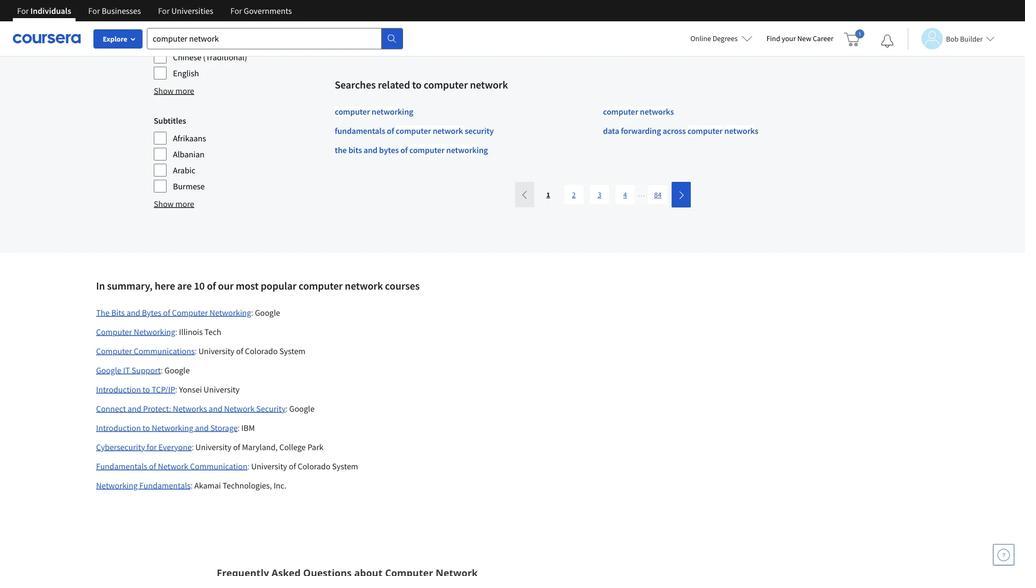 Task type: vqa. For each thing, say whether or not it's contained in the screenshot.
the topmost graduate,
no



Task type: locate. For each thing, give the bounding box(es) containing it.
computer up illinois
[[172, 308, 208, 318]]

: down illinois
[[195, 346, 197, 356]]

to right related
[[412, 78, 422, 91]]

popular
[[261, 279, 297, 293]]

bob builder
[[946, 34, 983, 44]]

show more down the burmese
[[154, 199, 194, 209]]

2 show more from the top
[[154, 199, 194, 209]]

1 show more button from the top
[[154, 84, 194, 97]]

university down tech
[[199, 346, 234, 357]]

reviews) for (7 reviews)
[[378, 11, 404, 20]]

1 · from the left
[[377, 23, 379, 33]]

2 arabic from the top
[[173, 165, 195, 176]]

1 vertical spatial ing
[[477, 145, 488, 155]]

show more button down english
[[154, 84, 194, 97]]

searches
[[335, 78, 376, 91]]

1 show from the top
[[154, 85, 174, 96]]

cybersecurity for everyone link
[[96, 442, 192, 453]]

0 vertical spatial show more button
[[154, 84, 194, 97]]

fundamentals
[[96, 461, 147, 472], [139, 481, 191, 491]]

1 vertical spatial computer
[[96, 327, 132, 337]]

1 chinese from the top
[[173, 36, 201, 46]]

1 vertical spatial introduction
[[96, 423, 141, 434]]

0 vertical spatial 3
[[416, 23, 420, 33]]

more
[[175, 85, 194, 96], [175, 199, 194, 209]]

0 horizontal spatial system
[[279, 346, 306, 357]]

0 vertical spatial arabic
[[173, 20, 195, 30]]

1 vertical spatial s
[[755, 125, 759, 136]]

1 show more from the top
[[154, 85, 194, 96]]

reviews) for (145.4k reviews)
[[574, 11, 600, 20]]

2 chinese from the top
[[173, 52, 201, 62]]

language group
[[154, 0, 328, 80]]

for left businesses
[[88, 5, 100, 16]]

: inside 'computer networking : illinois tech'
[[175, 327, 177, 337]]

: left ibm
[[238, 423, 240, 433]]

yonsei
[[179, 384, 202, 395]]

1 horizontal spatial 3
[[598, 190, 602, 200]]

chinese up english
[[173, 52, 201, 62]]

2 for from the left
[[88, 5, 100, 16]]

show down english
[[154, 85, 174, 96]]

0 vertical spatial introduction
[[96, 384, 141, 395]]

network up ibm
[[224, 404, 255, 414]]

4 for from the left
[[230, 5, 242, 16]]

bytes
[[142, 308, 161, 318]]

(2.6k
[[728, 11, 744, 20]]

3 inside page navigation navigation
[[598, 190, 602, 200]]

computer for computer networking
[[96, 327, 132, 337]]

computer down bits
[[96, 327, 132, 337]]

3 reviews) from the left
[[745, 11, 771, 20]]

language
[[154, 1, 189, 12]]

searches related to computer network
[[335, 78, 508, 91]]

chinese up chinese (traditional)
[[173, 36, 201, 46]]

1 horizontal spatial network
[[224, 404, 255, 414]]

system
[[279, 346, 306, 357], [332, 461, 358, 472]]

more down english
[[175, 85, 194, 96]]

maryland,
[[242, 442, 278, 453]]

communications
[[134, 346, 195, 357]]

university up connect and protect: networks and network security : google
[[204, 384, 240, 395]]

bits
[[111, 308, 125, 318]]

0 vertical spatial network
[[224, 404, 255, 414]]

security
[[256, 404, 286, 414]]

are
[[177, 279, 192, 293]]

for governments
[[230, 5, 292, 16]]

computer communications : university of colorado system
[[96, 346, 306, 357]]

0 vertical spatial to
[[412, 78, 422, 91]]

2 vertical spatial to
[[143, 423, 150, 434]]

2 horizontal spatial reviews)
[[745, 11, 771, 20]]

: up "tcp/ip"
[[161, 365, 163, 376]]

0 horizontal spatial s
[[671, 106, 674, 117]]

in summary, here are 10 of our most popular computer network courses
[[96, 279, 420, 293]]

: inside connect and protect: networks and network security : google
[[286, 404, 288, 414]]

1 vertical spatial show more
[[154, 199, 194, 209]]

0 vertical spatial ing
[[402, 106, 414, 117]]

introduction to networking and storage link
[[96, 423, 238, 434]]

english
[[173, 68, 199, 78]]

cybersecurity
[[96, 442, 145, 453]]

colorado
[[245, 346, 278, 357], [298, 461, 331, 472]]

to for :
[[143, 423, 150, 434]]

1 reviews) from the left
[[378, 11, 404, 20]]

3
[[416, 23, 420, 33], [598, 190, 602, 200]]

0 vertical spatial show
[[154, 85, 174, 96]]

show
[[154, 85, 174, 96], [154, 199, 174, 209]]

computer up data
[[603, 106, 639, 117]]

: left akamai at the bottom
[[191, 481, 193, 491]]

data
[[603, 125, 619, 136]]

albanian
[[173, 149, 205, 160]]

3 right - in the left of the page
[[416, 23, 420, 33]]

arabic inside subtitles group
[[173, 165, 195, 176]]

for left individuals
[[17, 5, 29, 16]]

more down the burmese
[[175, 199, 194, 209]]

for
[[17, 5, 29, 16], [88, 5, 100, 16], [158, 5, 170, 16], [230, 5, 242, 16]]

show notifications image
[[881, 35, 894, 48]]

introduction to networking and storage : ibm
[[96, 423, 255, 434]]

84
[[654, 190, 662, 200]]

introduction up the connect in the bottom left of the page
[[96, 384, 141, 395]]

networking up tech
[[210, 308, 251, 318]]

fundamentals of network communication : university of colorado system
[[96, 461, 358, 472]]

google down in summary, here are 10 of our most popular computer network courses
[[255, 308, 280, 318]]

: left illinois
[[175, 327, 177, 337]]

network
[[470, 78, 508, 91], [372, 106, 402, 117], [640, 106, 671, 117], [433, 125, 463, 136], [725, 125, 755, 136], [446, 145, 477, 155], [345, 279, 383, 293]]

tech
[[205, 327, 221, 337]]

0 horizontal spatial network
[[158, 461, 188, 472]]

: up the "technologies,"
[[248, 462, 250, 472]]

2 reviews) from the left
[[574, 11, 600, 20]]

1 vertical spatial network
[[158, 461, 188, 472]]

computer
[[424, 78, 468, 91], [335, 106, 370, 117], [603, 106, 639, 117], [396, 125, 431, 136], [688, 125, 723, 136], [410, 145, 445, 155], [299, 279, 343, 293]]

for for individuals
[[17, 5, 29, 16]]

to left "tcp/ip"
[[143, 384, 150, 395]]

1 horizontal spatial system
[[332, 461, 358, 472]]

previous page image
[[521, 191, 529, 199]]

· down 5.0 (7 reviews)
[[377, 23, 379, 33]]

shopping cart: 1 item image
[[844, 29, 865, 46]]

technologies,
[[223, 481, 272, 491]]

beginner
[[348, 23, 376, 33]]

computer down fundamentals of computer network security
[[410, 145, 445, 155]]

connect and protect: networks and network security : google
[[96, 404, 315, 414]]

for individuals
[[17, 5, 71, 16]]

computer up it on the left of page
[[96, 346, 132, 357]]

computer
[[172, 308, 208, 318], [96, 327, 132, 337], [96, 346, 132, 357]]

show down the burmese
[[154, 199, 174, 209]]

1 vertical spatial colorado
[[298, 461, 331, 472]]

fundamentals down the fundamentals of network communication link
[[139, 481, 191, 491]]

: down most
[[251, 308, 253, 318]]

networking fundamentals link
[[96, 481, 191, 491]]

protect:
[[143, 404, 171, 414]]

4.7
[[716, 11, 726, 20]]

0 vertical spatial computer
[[172, 308, 208, 318]]

the bits
[[335, 145, 362, 155]]

help center image
[[998, 549, 1010, 562]]

: down introduction to networking and storage : ibm
[[192, 442, 194, 453]]

0 horizontal spatial 3
[[416, 23, 420, 33]]

-
[[413, 23, 415, 33]]

university up communication
[[196, 442, 232, 453]]

0 vertical spatial show more
[[154, 85, 194, 96]]

show more button
[[154, 84, 194, 97], [154, 197, 194, 210]]

1 vertical spatial show
[[154, 199, 174, 209]]

reviews) up course
[[378, 11, 404, 20]]

0 horizontal spatial reviews)
[[378, 11, 404, 20]]

communication
[[190, 461, 248, 472]]

1 horizontal spatial reviews)
[[574, 11, 600, 20]]

banner navigation
[[9, 0, 300, 21]]

chinese
[[173, 36, 201, 46], [173, 52, 201, 62]]

months
[[422, 23, 445, 33]]

1 introduction from the top
[[96, 384, 141, 395]]

of
[[387, 125, 394, 136], [401, 145, 408, 155], [207, 279, 216, 293], [163, 308, 170, 318], [236, 346, 243, 357], [233, 442, 240, 453], [149, 461, 156, 472], [289, 461, 296, 472]]

0 vertical spatial s
[[671, 106, 674, 117]]

arabic down albanian
[[173, 165, 195, 176]]

google
[[255, 308, 280, 318], [96, 365, 121, 376], [165, 365, 190, 376], [289, 404, 315, 414]]

cybersecurity for everyone : university of maryland, college park
[[96, 442, 324, 453]]

governments
[[244, 5, 292, 16]]

· left 1
[[404, 23, 406, 33]]

None search field
[[147, 28, 403, 49]]

reviews)
[[378, 11, 404, 20], [574, 11, 600, 20], [745, 11, 771, 20]]

10
[[194, 279, 205, 293]]

2 introduction from the top
[[96, 423, 141, 434]]

coursera image
[[13, 30, 81, 47]]

84 link
[[648, 185, 668, 204]]

1 more from the top
[[175, 85, 194, 96]]

across
[[663, 125, 686, 136]]

arabic inside language group
[[173, 20, 195, 30]]

fundamentals down cybersecurity
[[96, 461, 147, 472]]

to up the cybersecurity for everyone link at bottom left
[[143, 423, 150, 434]]

1 vertical spatial arabic
[[173, 165, 195, 176]]

networking down cybersecurity
[[96, 481, 138, 491]]

google up the introduction to tcp/ip : yonsei university
[[165, 365, 190, 376]]

networking fundamentals : akamai technologies, inc.
[[96, 481, 287, 491]]

network down everyone
[[158, 461, 188, 472]]

s
[[671, 106, 674, 117], [755, 125, 759, 136]]

: left "yonsei"
[[175, 385, 177, 395]]

3 right 2 link
[[598, 190, 602, 200]]

1 horizontal spatial ·
[[404, 23, 406, 33]]

page navigation navigation
[[514, 182, 692, 208]]

: inside computer communications : university of colorado system
[[195, 346, 197, 356]]

0 horizontal spatial ·
[[377, 23, 379, 33]]

2 show more button from the top
[[154, 197, 194, 210]]

new
[[798, 34, 812, 43]]

for left universities at top
[[158, 5, 170, 16]]

1 vertical spatial 3
[[598, 190, 602, 200]]

show more down english
[[154, 85, 194, 96]]

0 vertical spatial colorado
[[245, 346, 278, 357]]

ing down security
[[477, 145, 488, 155]]

: up college
[[286, 404, 288, 414]]

3 link
[[590, 185, 609, 204]]

:
[[251, 308, 253, 318], [175, 327, 177, 337], [195, 346, 197, 356], [161, 365, 163, 376], [175, 385, 177, 395], [286, 404, 288, 414], [238, 423, 240, 433], [192, 442, 194, 453], [248, 462, 250, 472], [191, 481, 193, 491]]

1 arabic from the top
[[173, 20, 195, 30]]

courses
[[385, 279, 420, 293]]

show more for english
[[154, 85, 194, 96]]

for left governments
[[230, 5, 242, 16]]

4 link
[[616, 185, 635, 204]]

introduction for introduction to tcp/ip
[[96, 384, 141, 395]]

1 vertical spatial to
[[143, 384, 150, 395]]

support
[[132, 365, 161, 376]]

ing up fundamentals of computer network security
[[402, 106, 414, 117]]

: inside the introduction to tcp/ip : yonsei university
[[175, 385, 177, 395]]

introduction to tcp/ip : yonsei university
[[96, 384, 240, 395]]

computer for computer communications
[[96, 346, 132, 357]]

online degrees
[[691, 34, 738, 43]]

1 vertical spatial fundamentals
[[139, 481, 191, 491]]

(145.4k
[[549, 11, 572, 20]]

explore
[[103, 34, 127, 44]]

2 more from the top
[[175, 199, 194, 209]]

1 for from the left
[[17, 5, 29, 16]]

network
[[224, 404, 255, 414], [158, 461, 188, 472]]

arabic down for universities
[[173, 20, 195, 30]]

reviews) right (2.6k
[[745, 11, 771, 20]]

1 vertical spatial chinese
[[173, 52, 201, 62]]

to for university
[[143, 384, 150, 395]]

0 vertical spatial more
[[175, 85, 194, 96]]

more for english
[[175, 85, 194, 96]]

show more button for burmese
[[154, 197, 194, 210]]

introduction up cybersecurity
[[96, 423, 141, 434]]

show more button down the burmese
[[154, 197, 194, 210]]

3 for from the left
[[158, 5, 170, 16]]

bytes
[[379, 145, 399, 155]]

chinese for chinese (traditional)
[[173, 52, 201, 62]]

1 vertical spatial more
[[175, 199, 194, 209]]

1 vertical spatial system
[[332, 461, 358, 472]]

for for universities
[[158, 5, 170, 16]]

0 vertical spatial chinese
[[173, 36, 201, 46]]

2 vertical spatial computer
[[96, 346, 132, 357]]

: inside introduction to networking and storage : ibm
[[238, 423, 240, 433]]

fundamentals of network communication link
[[96, 461, 248, 472]]

college
[[279, 442, 306, 453]]

1 vertical spatial show more button
[[154, 197, 194, 210]]

: inside cybersecurity for everyone : university of maryland, college park
[[192, 442, 194, 453]]

reviews) right (145.4k
[[574, 11, 600, 20]]

2 show from the top
[[154, 199, 174, 209]]



Task type: describe. For each thing, give the bounding box(es) containing it.
businesses
[[102, 5, 141, 16]]

fundamentals
[[335, 125, 385, 136]]

ibm
[[241, 423, 255, 434]]

0 horizontal spatial ing
[[402, 106, 414, 117]]

show for burmese
[[154, 199, 174, 209]]

most
[[236, 279, 259, 293]]

chinese (china)
[[173, 36, 229, 46]]

computer right related
[[424, 78, 468, 91]]

online degrees button
[[682, 27, 761, 50]]

for
[[147, 442, 157, 453]]

park
[[308, 442, 324, 453]]

chinese (traditional)
[[173, 52, 247, 62]]

the
[[335, 145, 347, 155]]

computer networking : illinois tech
[[96, 327, 221, 337]]

tcp/ip
[[152, 384, 175, 395]]

university down maryland,
[[251, 461, 287, 472]]

1 horizontal spatial colorado
[[298, 461, 331, 472]]

4.8 (145.4k reviews)
[[537, 11, 600, 20]]

for for businesses
[[88, 5, 100, 16]]

burmese
[[173, 181, 205, 192]]

here
[[155, 279, 175, 293]]

for businesses
[[88, 5, 141, 16]]

1 horizontal spatial ing
[[477, 145, 488, 155]]

the bits and bytes of computer networking link
[[96, 308, 251, 318]]

google right security
[[289, 404, 315, 414]]

storage
[[210, 423, 238, 434]]

bob
[[946, 34, 959, 44]]

show more for burmese
[[154, 199, 194, 209]]

afrikaans
[[173, 133, 206, 144]]

everyone
[[159, 442, 192, 453]]

explore button
[[93, 29, 143, 49]]

(7
[[370, 11, 376, 20]]

subtitles group
[[154, 114, 328, 193]]

google it support : google
[[96, 365, 190, 376]]

summary,
[[107, 279, 153, 293]]

…
[[638, 189, 645, 199]]

data forwarding across computer network s
[[603, 125, 759, 136]]

our
[[218, 279, 234, 293]]

computer down network ing
[[396, 125, 431, 136]]

0 horizontal spatial colorado
[[245, 346, 278, 357]]

2
[[572, 190, 576, 200]]

bob builder button
[[908, 28, 995, 49]]

chinese for chinese (china)
[[173, 36, 201, 46]]

for universities
[[158, 5, 213, 16]]

in
[[96, 279, 105, 293]]

subtitles
[[154, 115, 186, 126]]

4.8
[[537, 11, 547, 20]]

1
[[407, 23, 411, 33]]

4.7 (2.6k reviews)
[[716, 11, 771, 20]]

the
[[96, 308, 110, 318]]

universities
[[171, 5, 213, 16]]

What do you want to learn? text field
[[147, 28, 382, 49]]

find your new career
[[767, 34, 834, 43]]

4
[[623, 190, 627, 200]]

google left it on the left of page
[[96, 365, 121, 376]]

fundamentals of computer network security
[[335, 125, 494, 136]]

computer communications link
[[96, 346, 195, 357]]

5.0
[[358, 11, 368, 20]]

show for english
[[154, 85, 174, 96]]

your
[[782, 34, 796, 43]]

network ing
[[372, 106, 414, 117]]

google it support link
[[96, 365, 161, 376]]

individuals
[[30, 5, 71, 16]]

(china)
[[203, 36, 229, 46]]

security
[[465, 125, 494, 136]]

bits
[[349, 145, 362, 155]]

computer right popular
[[299, 279, 343, 293]]

inc.
[[274, 481, 287, 491]]

: inside the fundamentals of network communication : university of colorado system
[[248, 462, 250, 472]]

for for governments
[[230, 5, 242, 16]]

computer up fundamentals
[[335, 106, 370, 117]]

: inside the networking fundamentals : akamai technologies, inc.
[[191, 481, 193, 491]]

networking up everyone
[[152, 423, 193, 434]]

connect and protect: networks and network security link
[[96, 404, 286, 414]]

introduction for introduction to networking and storage
[[96, 423, 141, 434]]

0 vertical spatial fundamentals
[[96, 461, 147, 472]]

degrees
[[713, 34, 738, 43]]

computer right the across
[[688, 125, 723, 136]]

show more button for english
[[154, 84, 194, 97]]

1 horizontal spatial s
[[755, 125, 759, 136]]

the bits and bytes of computer networking : google
[[96, 308, 280, 318]]

0 vertical spatial system
[[279, 346, 306, 357]]

introduction to tcp/ip link
[[96, 384, 175, 395]]

forwarding
[[621, 125, 661, 136]]

2 · from the left
[[404, 23, 406, 33]]

5.0 (7 reviews)
[[358, 11, 404, 20]]

course
[[381, 23, 402, 33]]

reviews) for (2.6k reviews)
[[745, 11, 771, 20]]

: inside the bits and bytes of computer networking : google
[[251, 308, 253, 318]]

builder
[[960, 34, 983, 44]]

more for burmese
[[175, 199, 194, 209]]

related
[[378, 78, 410, 91]]

(traditional)
[[203, 52, 247, 62]]

networking down the bytes
[[134, 327, 175, 337]]

next page image
[[677, 191, 686, 200]]

: inside google it support : google
[[161, 365, 163, 376]]

computer networking link
[[96, 327, 175, 337]]

career
[[813, 34, 834, 43]]

find your new career link
[[761, 32, 839, 45]]

of computer network ing
[[401, 145, 488, 155]]



